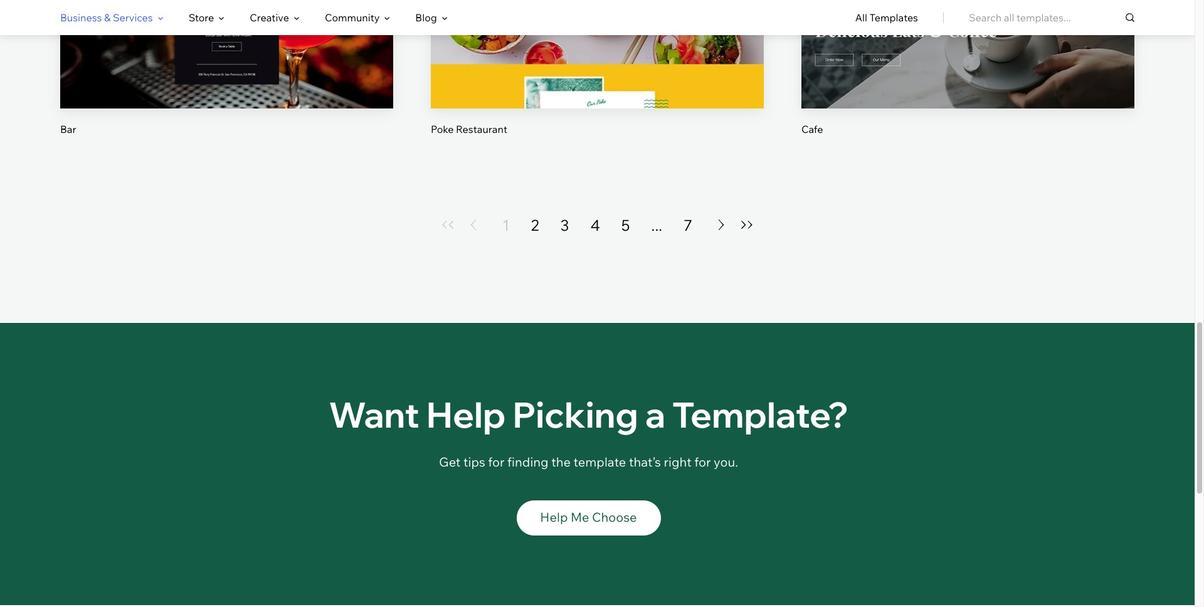 Task type: describe. For each thing, give the bounding box(es) containing it.
3
[[561, 216, 569, 235]]

3 link
[[561, 215, 569, 235]]

get
[[439, 454, 461, 470]]

me
[[571, 509, 590, 525]]

business
[[60, 11, 102, 24]]

view button for poke restaurant
[[568, 23, 628, 54]]

want
[[329, 393, 420, 437]]

right
[[664, 454, 692, 470]]

view for cafe
[[957, 32, 980, 45]]

community
[[325, 11, 380, 24]]

services
[[113, 11, 153, 24]]

5 link
[[622, 215, 630, 235]]

...
[[652, 216, 663, 235]]

0 horizontal spatial help
[[427, 393, 506, 437]]

want help picking a template?
[[329, 393, 849, 437]]

poke restaurant group
[[431, 0, 764, 136]]

1 for from the left
[[488, 454, 505, 470]]

picking
[[513, 393, 639, 437]]

all
[[856, 11, 868, 24]]

categories by subject element
[[60, 1, 448, 35]]

restaurants & food website templates - poke restaurant image
[[431, 0, 764, 108]]

2
[[531, 216, 539, 235]]

view for bar
[[215, 32, 238, 45]]

help me choose
[[541, 509, 637, 525]]

view for poke restaurant
[[586, 32, 609, 45]]

7 link
[[684, 215, 693, 235]]

1
[[503, 216, 510, 235]]

all templates link
[[856, 1, 919, 35]]

cafe
[[802, 123, 824, 135]]

finding
[[508, 454, 549, 470]]

5
[[622, 216, 630, 235]]

bar group
[[60, 0, 393, 136]]

store
[[189, 11, 214, 24]]

tips
[[464, 454, 486, 470]]

you.
[[714, 454, 739, 470]]

get tips for finding the template that's right for you.
[[439, 454, 739, 470]]

7
[[684, 216, 693, 235]]

the
[[552, 454, 571, 470]]



Task type: locate. For each thing, give the bounding box(es) containing it.
2 view from the left
[[586, 32, 609, 45]]

view button inside bar 'group'
[[197, 23, 257, 54]]

restaurants & food website templates - cafe image
[[802, 0, 1135, 108]]

view inside bar 'group'
[[215, 32, 238, 45]]

for left you.
[[695, 454, 711, 470]]

bar
[[60, 123, 76, 135]]

poke restaurant
[[431, 123, 508, 135]]

help left me
[[541, 509, 568, 525]]

template
[[574, 454, 627, 470]]

view button inside cafe group
[[939, 23, 999, 54]]

&
[[104, 11, 111, 24]]

for right tips
[[488, 454, 505, 470]]

for
[[488, 454, 505, 470], [695, 454, 711, 470]]

4 link
[[591, 215, 600, 235]]

2 view button from the left
[[568, 23, 628, 54]]

view button
[[197, 23, 257, 54], [568, 23, 628, 54], [939, 23, 999, 54]]

blog
[[416, 11, 437, 24]]

view
[[215, 32, 238, 45], [586, 32, 609, 45], [957, 32, 980, 45]]

all templates
[[856, 11, 919, 24]]

view button for bar
[[197, 23, 257, 54]]

that's
[[629, 454, 661, 470]]

a
[[646, 393, 666, 437]]

view inside the "poke restaurant" group
[[586, 32, 609, 45]]

0 horizontal spatial for
[[488, 454, 505, 470]]

view button for cafe
[[939, 23, 999, 54]]

cafe group
[[802, 0, 1135, 136]]

help
[[427, 393, 506, 437], [541, 509, 568, 525]]

0 horizontal spatial view button
[[197, 23, 257, 54]]

creative
[[250, 11, 289, 24]]

restaurant
[[456, 123, 508, 135]]

2 for from the left
[[695, 454, 711, 470]]

help me choose link
[[517, 501, 661, 536]]

1 horizontal spatial view button
[[568, 23, 628, 54]]

restaurants & food website templates - bar image
[[60, 0, 393, 108]]

Search search field
[[970, 0, 1135, 35]]

1 horizontal spatial help
[[541, 509, 568, 525]]

4
[[591, 216, 600, 235]]

3 view from the left
[[957, 32, 980, 45]]

1 view from the left
[[215, 32, 238, 45]]

choose
[[592, 509, 637, 525]]

view button inside the "poke restaurant" group
[[568, 23, 628, 54]]

poke
[[431, 123, 454, 135]]

help up tips
[[427, 393, 506, 437]]

business & services
[[60, 11, 153, 24]]

2 horizontal spatial view button
[[939, 23, 999, 54]]

template?
[[673, 393, 849, 437]]

1 view button from the left
[[197, 23, 257, 54]]

next page image
[[714, 220, 729, 230]]

view inside cafe group
[[957, 32, 980, 45]]

1 horizontal spatial view
[[586, 32, 609, 45]]

last page image
[[740, 221, 755, 229]]

categories. use the left and right arrow keys to navigate the menu element
[[0, 0, 1196, 35]]

0 vertical spatial help
[[427, 393, 506, 437]]

None search field
[[970, 0, 1135, 35]]

0 horizontal spatial view
[[215, 32, 238, 45]]

1 vertical spatial help
[[541, 509, 568, 525]]

1 horizontal spatial for
[[695, 454, 711, 470]]

2 link
[[531, 215, 539, 235]]

2 horizontal spatial view
[[957, 32, 980, 45]]

3 view button from the left
[[939, 23, 999, 54]]

templates
[[870, 11, 919, 24]]



Task type: vqa. For each thing, say whether or not it's contained in the screenshot.
Want Help Picking a Template?
yes



